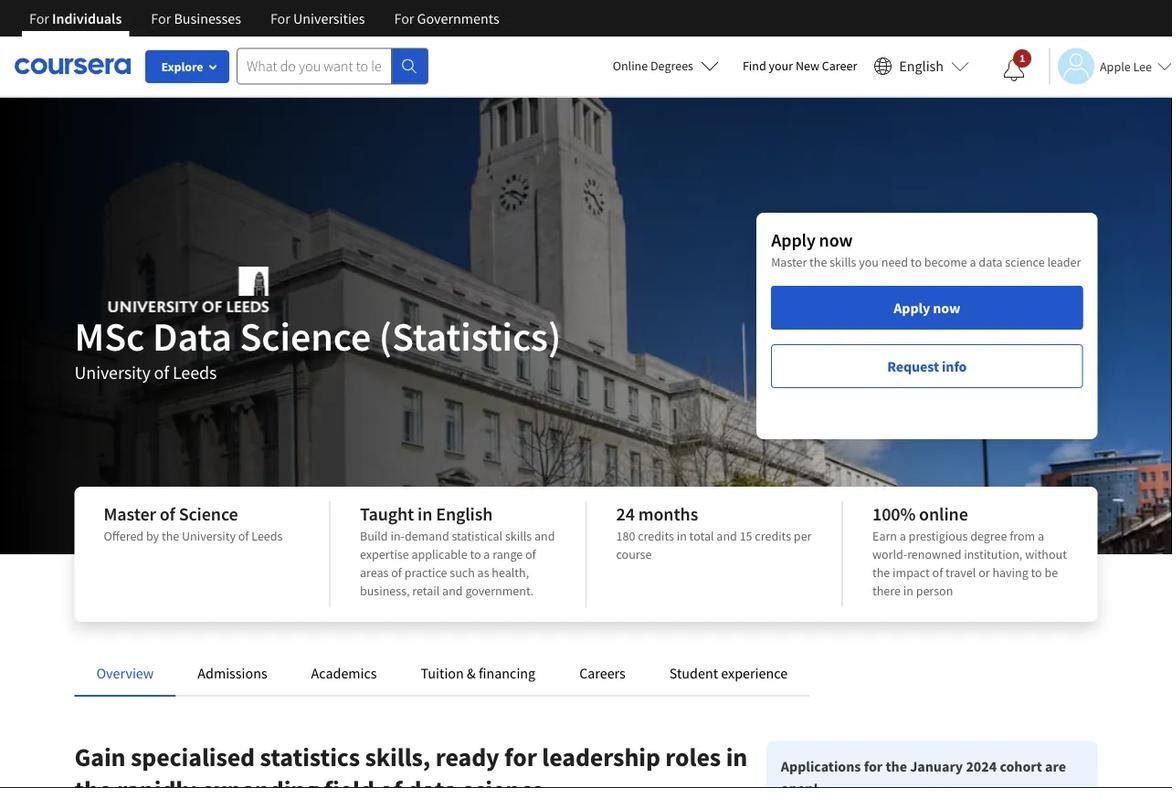 Task type: vqa. For each thing, say whether or not it's contained in the screenshot.
Taught at the bottom left of the page
yes



Task type: describe. For each thing, give the bounding box(es) containing it.
for universities
[[270, 9, 365, 27]]

degrees
[[651, 58, 694, 74]]

prestigious
[[909, 528, 968, 545]]

english button
[[867, 37, 977, 96]]

the inside apply now master the skills you need to become a data science leader
[[810, 254, 827, 270]]

from
[[1010, 528, 1036, 545]]

15
[[740, 528, 753, 545]]

2 credits from the left
[[755, 528, 791, 545]]

january
[[910, 758, 963, 776]]

find
[[743, 58, 766, 74]]

100%
[[873, 503, 916, 526]]

for individuals
[[29, 9, 122, 27]]

demand
[[405, 528, 449, 545]]

1 horizontal spatial and
[[535, 528, 555, 545]]

impact
[[893, 565, 930, 581]]

as
[[478, 565, 489, 581]]

online degrees button
[[598, 46, 734, 86]]

lee
[[1134, 58, 1152, 74]]

student experience link
[[670, 664, 788, 683]]

24 months 180 credits in total and 15 credits per course
[[616, 503, 812, 563]]

businesses
[[174, 9, 241, 27]]

field
[[324, 774, 375, 789]]

overview link
[[96, 664, 154, 683]]

applicable
[[412, 546, 468, 563]]

student
[[670, 664, 718, 683]]

admissions link
[[198, 664, 267, 683]]

ready
[[436, 742, 499, 774]]

expanding
[[201, 774, 319, 789]]

in inside taught in english build in-demand statistical  skills and expertise applicable to a range of areas of practice such as health, business, retail and government.
[[418, 503, 433, 526]]

university of leeds logo image
[[74, 267, 303, 313]]

apple lee button
[[1049, 48, 1172, 85]]

university inside master of science offered by the university of leeds
[[182, 528, 236, 545]]

msc data science (statistics) university of leeds
[[74, 311, 561, 384]]

taught
[[360, 503, 414, 526]]

earn
[[873, 528, 897, 545]]

applications
[[781, 758, 861, 776]]

for for individuals
[[29, 9, 49, 27]]

for inside "gain specialised statistics skills, ready for leadership roles in the rapidly expanding field of data science"
[[505, 742, 537, 774]]

retail
[[412, 583, 440, 599]]

there
[[873, 583, 901, 599]]

for businesses
[[151, 9, 241, 27]]

master inside apply now master the skills you need to become a data science leader
[[771, 254, 807, 270]]

total
[[690, 528, 714, 545]]

expertise
[[360, 546, 409, 563]]

for for universities
[[270, 9, 290, 27]]

a inside taught in english build in-demand statistical  skills and expertise applicable to a range of areas of practice such as health, business, retail and government.
[[484, 546, 490, 563]]

the inside applications for the january 2024 cohort are open!
[[886, 758, 907, 776]]

experience
[[721, 664, 788, 683]]

find your new career
[[743, 58, 857, 74]]

person
[[916, 583, 953, 599]]

academics
[[311, 664, 377, 683]]

governments
[[417, 9, 500, 27]]

roles
[[666, 742, 721, 774]]

for governments
[[394, 9, 500, 27]]

statistical
[[452, 528, 503, 545]]

skills inside apply now master the skills you need to become a data science leader
[[830, 254, 857, 270]]

in inside 24 months 180 credits in total and 15 credits per course
[[677, 528, 687, 545]]

careers link
[[579, 664, 626, 683]]

in inside "gain specialised statistics skills, ready for leadership roles in the rapidly expanding field of data science"
[[726, 742, 748, 774]]

to inside apply now master the skills you need to become a data science leader
[[911, 254, 922, 270]]

financing
[[479, 664, 536, 683]]

skills inside taught in english build in-demand statistical  skills and expertise applicable to a range of areas of practice such as health, business, retail and government.
[[505, 528, 532, 545]]

new
[[796, 58, 820, 74]]

request info
[[888, 357, 967, 376]]

in-
[[391, 528, 405, 545]]

request
[[888, 357, 939, 376]]

0 horizontal spatial and
[[442, 583, 463, 599]]

leeds inside master of science offered by the university of leeds
[[252, 528, 283, 545]]

government.
[[465, 583, 534, 599]]

you
[[859, 254, 879, 270]]

health,
[[492, 565, 529, 581]]

by
[[146, 528, 159, 545]]

100% online earn a prestigious degree from a world-renowned institution, without the impact of travel or having to be there in person
[[873, 503, 1067, 599]]

science inside "gain specialised statistics skills, ready for leadership roles in the rapidly expanding field of data science"
[[462, 774, 544, 789]]

show notifications image
[[1003, 59, 1025, 81]]

universities
[[293, 9, 365, 27]]

admissions
[[198, 664, 267, 683]]

online
[[613, 58, 648, 74]]

become
[[925, 254, 967, 270]]

the inside 100% online earn a prestigious degree from a world-renowned institution, without the impact of travel or having to be there in person
[[873, 565, 890, 581]]

a right the earn
[[900, 528, 906, 545]]

(statistics)
[[379, 311, 561, 361]]

tuition & financing link
[[421, 664, 536, 683]]

rapidly
[[117, 774, 196, 789]]

overview
[[96, 664, 154, 683]]

find your new career link
[[734, 55, 867, 78]]

range
[[493, 546, 523, 563]]

renowned
[[908, 546, 962, 563]]

apply now
[[894, 299, 961, 317]]

science inside apply now master the skills you need to become a data science leader
[[1005, 254, 1045, 270]]

data
[[153, 311, 232, 361]]

now for apply now master the skills you need to become a data science leader
[[819, 229, 853, 252]]

open!
[[781, 779, 819, 789]]

course
[[616, 546, 652, 563]]

apply for apply now
[[894, 299, 930, 317]]

business,
[[360, 583, 410, 599]]

a inside apply now master the skills you need to become a data science leader
[[970, 254, 976, 270]]

be
[[1045, 565, 1058, 581]]



Task type: locate. For each thing, give the bounding box(es) containing it.
180
[[616, 528, 635, 545]]

master left you
[[771, 254, 807, 270]]

careers
[[579, 664, 626, 683]]

english inside taught in english build in-demand statistical  skills and expertise applicable to a range of areas of practice such as health, business, retail and government.
[[436, 503, 493, 526]]

in right roles
[[726, 742, 748, 774]]

0 horizontal spatial english
[[436, 503, 493, 526]]

applications for the january 2024 cohort are open!
[[781, 758, 1066, 789]]

taught in english build in-demand statistical  skills and expertise applicable to a range of areas of practice such as health, business, retail and government.
[[360, 503, 555, 599]]

science
[[240, 311, 371, 361], [179, 503, 238, 526]]

science down ready
[[462, 774, 544, 789]]

data right become
[[979, 254, 1003, 270]]

months
[[638, 503, 698, 526]]

1 horizontal spatial credits
[[755, 528, 791, 545]]

and down such
[[442, 583, 463, 599]]

the left january
[[886, 758, 907, 776]]

for
[[29, 9, 49, 27], [151, 9, 171, 27], [270, 9, 290, 27], [394, 9, 414, 27]]

apply now button
[[771, 286, 1083, 330]]

and inside 24 months 180 credits in total and 15 credits per course
[[717, 528, 737, 545]]

need
[[882, 254, 908, 270]]

the
[[810, 254, 827, 270], [162, 528, 179, 545], [873, 565, 890, 581], [886, 758, 907, 776], [74, 774, 112, 789]]

such
[[450, 565, 475, 581]]

for for businesses
[[151, 9, 171, 27]]

1 vertical spatial science
[[462, 774, 544, 789]]

university
[[74, 361, 151, 384], [182, 528, 236, 545]]

coursera image
[[15, 51, 131, 81]]

of
[[154, 361, 169, 384], [160, 503, 175, 526], [238, 528, 249, 545], [525, 546, 536, 563], [391, 565, 402, 581], [933, 565, 943, 581], [380, 774, 402, 789]]

areas
[[360, 565, 389, 581]]

0 horizontal spatial skills
[[505, 528, 532, 545]]

apple lee
[[1100, 58, 1152, 74]]

degree
[[971, 528, 1007, 545]]

0 horizontal spatial leeds
[[173, 361, 217, 384]]

0 vertical spatial master
[[771, 254, 807, 270]]

24
[[616, 503, 635, 526]]

1 horizontal spatial science
[[240, 311, 371, 361]]

to inside 100% online earn a prestigious degree from a world-renowned institution, without the impact of travel or having to be there in person
[[1031, 565, 1042, 581]]

master inside master of science offered by the university of leeds
[[104, 503, 156, 526]]

in down impact
[[904, 583, 914, 599]]

2 horizontal spatial and
[[717, 528, 737, 545]]

1 horizontal spatial university
[[182, 528, 236, 545]]

credits right 15 at the right bottom
[[755, 528, 791, 545]]

for right ready
[[505, 742, 537, 774]]

explore
[[161, 58, 203, 75]]

1 horizontal spatial to
[[911, 254, 922, 270]]

0 horizontal spatial master
[[104, 503, 156, 526]]

banner navigation
[[15, 0, 514, 37]]

credits
[[638, 528, 674, 545], [755, 528, 791, 545]]

the inside "gain specialised statistics skills, ready for leadership roles in the rapidly expanding field of data science"
[[74, 774, 112, 789]]

in inside 100% online earn a prestigious degree from a world-renowned institution, without the impact of travel or having to be there in person
[[904, 583, 914, 599]]

apply inside apply now master the skills you need to become a data science leader
[[771, 229, 816, 252]]

3 for from the left
[[270, 9, 290, 27]]

the inside master of science offered by the university of leeds
[[162, 528, 179, 545]]

0 horizontal spatial science
[[179, 503, 238, 526]]

for left universities
[[270, 9, 290, 27]]

science for data
[[240, 311, 371, 361]]

specialised
[[131, 742, 255, 774]]

a right become
[[970, 254, 976, 270]]

science left leader
[[1005, 254, 1045, 270]]

build
[[360, 528, 388, 545]]

leeds inside "msc data science (statistics) university of leeds"
[[173, 361, 217, 384]]

master of science offered by the university of leeds
[[104, 503, 283, 545]]

the down the gain at the bottom left of page
[[74, 774, 112, 789]]

leeds
[[173, 361, 217, 384], [252, 528, 283, 545]]

of inside 100% online earn a prestigious degree from a world-renowned institution, without the impact of travel or having to be there in person
[[933, 565, 943, 581]]

1 horizontal spatial skills
[[830, 254, 857, 270]]

0 horizontal spatial data
[[407, 774, 457, 789]]

0 horizontal spatial to
[[470, 546, 481, 563]]

english right 'career'
[[899, 57, 944, 75]]

for left governments
[[394, 9, 414, 27]]

without
[[1025, 546, 1067, 563]]

career
[[822, 58, 857, 74]]

1 vertical spatial leeds
[[252, 528, 283, 545]]

&
[[467, 664, 476, 683]]

for left businesses on the left top of page
[[151, 9, 171, 27]]

university right the by
[[182, 528, 236, 545]]

now inside button
[[933, 299, 961, 317]]

msc
[[74, 311, 145, 361]]

for left individuals
[[29, 9, 49, 27]]

student experience
[[670, 664, 788, 683]]

0 vertical spatial now
[[819, 229, 853, 252]]

the right the by
[[162, 528, 179, 545]]

1 vertical spatial data
[[407, 774, 457, 789]]

practice
[[405, 565, 447, 581]]

1 vertical spatial apply
[[894, 299, 930, 317]]

master
[[771, 254, 807, 270], [104, 503, 156, 526]]

0 horizontal spatial apply
[[771, 229, 816, 252]]

science for of
[[179, 503, 238, 526]]

1 vertical spatial to
[[470, 546, 481, 563]]

to left be
[[1031, 565, 1042, 581]]

to inside taught in english build in-demand statistical  skills and expertise applicable to a range of areas of practice such as health, business, retail and government.
[[470, 546, 481, 563]]

0 horizontal spatial university
[[74, 361, 151, 384]]

1 horizontal spatial apply
[[894, 299, 930, 317]]

1 horizontal spatial science
[[1005, 254, 1045, 270]]

0 horizontal spatial science
[[462, 774, 544, 789]]

and right the statistical
[[535, 528, 555, 545]]

2 for from the left
[[151, 9, 171, 27]]

tuition & financing
[[421, 664, 536, 683]]

institution,
[[964, 546, 1023, 563]]

english inside button
[[899, 57, 944, 75]]

individuals
[[52, 9, 122, 27]]

None search field
[[237, 48, 429, 85]]

having
[[993, 565, 1029, 581]]

apple
[[1100, 58, 1131, 74]]

for right applications
[[864, 758, 883, 776]]

to down the statistical
[[470, 546, 481, 563]]

a right from
[[1038, 528, 1045, 545]]

tuition
[[421, 664, 464, 683]]

university left data
[[74, 361, 151, 384]]

world-
[[873, 546, 908, 563]]

0 horizontal spatial for
[[505, 742, 537, 774]]

of inside "msc data science (statistics) university of leeds"
[[154, 361, 169, 384]]

online
[[919, 503, 968, 526]]

apply for apply now master the skills you need to become a data science leader
[[771, 229, 816, 252]]

1 vertical spatial english
[[436, 503, 493, 526]]

0 vertical spatial science
[[1005, 254, 1045, 270]]

skills left you
[[830, 254, 857, 270]]

the up the there
[[873, 565, 890, 581]]

data down skills, on the bottom
[[407, 774, 457, 789]]

apply now master the skills you need to become a data science leader
[[771, 229, 1081, 270]]

credits down months at the bottom
[[638, 528, 674, 545]]

a
[[970, 254, 976, 270], [900, 528, 906, 545], [1038, 528, 1045, 545], [484, 546, 490, 563]]

data inside "gain specialised statistics skills, ready for leadership roles in the rapidly expanding field of data science"
[[407, 774, 457, 789]]

are
[[1045, 758, 1066, 776]]

info
[[942, 357, 967, 376]]

What do you want to learn? text field
[[237, 48, 392, 85]]

leadership
[[542, 742, 661, 774]]

leader
[[1048, 254, 1081, 270]]

and left 15 at the right bottom
[[717, 528, 737, 545]]

in up demand
[[418, 503, 433, 526]]

1 for from the left
[[29, 9, 49, 27]]

to right need on the top of the page
[[911, 254, 922, 270]]

explore button
[[145, 50, 229, 83]]

2 horizontal spatial to
[[1031, 565, 1042, 581]]

data
[[979, 254, 1003, 270], [407, 774, 457, 789]]

1 vertical spatial now
[[933, 299, 961, 317]]

1 horizontal spatial for
[[864, 758, 883, 776]]

1 credits from the left
[[638, 528, 674, 545]]

english up the statistical
[[436, 503, 493, 526]]

1 vertical spatial university
[[182, 528, 236, 545]]

now for apply now
[[933, 299, 961, 317]]

1 horizontal spatial master
[[771, 254, 807, 270]]

4 for from the left
[[394, 9, 414, 27]]

gain
[[74, 742, 126, 774]]

science inside "msc data science (statistics) university of leeds"
[[240, 311, 371, 361]]

skills
[[830, 254, 857, 270], [505, 528, 532, 545]]

1 horizontal spatial english
[[899, 57, 944, 75]]

1 horizontal spatial now
[[933, 299, 961, 317]]

0 horizontal spatial credits
[[638, 528, 674, 545]]

now inside apply now master the skills you need to become a data science leader
[[819, 229, 853, 252]]

in left the total
[[677, 528, 687, 545]]

travel
[[946, 565, 976, 581]]

0 vertical spatial skills
[[830, 254, 857, 270]]

0 vertical spatial leeds
[[173, 361, 217, 384]]

a up as
[[484, 546, 490, 563]]

university inside "msc data science (statistics) university of leeds"
[[74, 361, 151, 384]]

for inside applications for the january 2024 cohort are open!
[[864, 758, 883, 776]]

1 vertical spatial skills
[[505, 528, 532, 545]]

apply
[[771, 229, 816, 252], [894, 299, 930, 317]]

the left you
[[810, 254, 827, 270]]

2024
[[966, 758, 997, 776]]

0 vertical spatial english
[[899, 57, 944, 75]]

apply inside button
[[894, 299, 930, 317]]

1 horizontal spatial data
[[979, 254, 1003, 270]]

1 button
[[989, 48, 1040, 92]]

and
[[535, 528, 555, 545], [717, 528, 737, 545], [442, 583, 463, 599]]

per
[[794, 528, 812, 545]]

online degrees
[[613, 58, 694, 74]]

1
[[1020, 51, 1025, 65]]

science inside master of science offered by the university of leeds
[[179, 503, 238, 526]]

for for governments
[[394, 9, 414, 27]]

0 vertical spatial to
[[911, 254, 922, 270]]

data inside apply now master the skills you need to become a data science leader
[[979, 254, 1003, 270]]

cohort
[[1000, 758, 1042, 776]]

english
[[899, 57, 944, 75], [436, 503, 493, 526]]

science
[[1005, 254, 1045, 270], [462, 774, 544, 789]]

statistics
[[260, 742, 360, 774]]

0 vertical spatial apply
[[771, 229, 816, 252]]

1 horizontal spatial leeds
[[252, 528, 283, 545]]

1 vertical spatial science
[[179, 503, 238, 526]]

2 vertical spatial to
[[1031, 565, 1042, 581]]

0 vertical spatial data
[[979, 254, 1003, 270]]

request info button
[[771, 345, 1083, 388]]

skills up range
[[505, 528, 532, 545]]

1 vertical spatial master
[[104, 503, 156, 526]]

master up offered
[[104, 503, 156, 526]]

skills,
[[365, 742, 431, 774]]

0 vertical spatial university
[[74, 361, 151, 384]]

0 vertical spatial science
[[240, 311, 371, 361]]

0 horizontal spatial now
[[819, 229, 853, 252]]

of inside "gain specialised statistics skills, ready for leadership roles in the rapidly expanding field of data science"
[[380, 774, 402, 789]]



